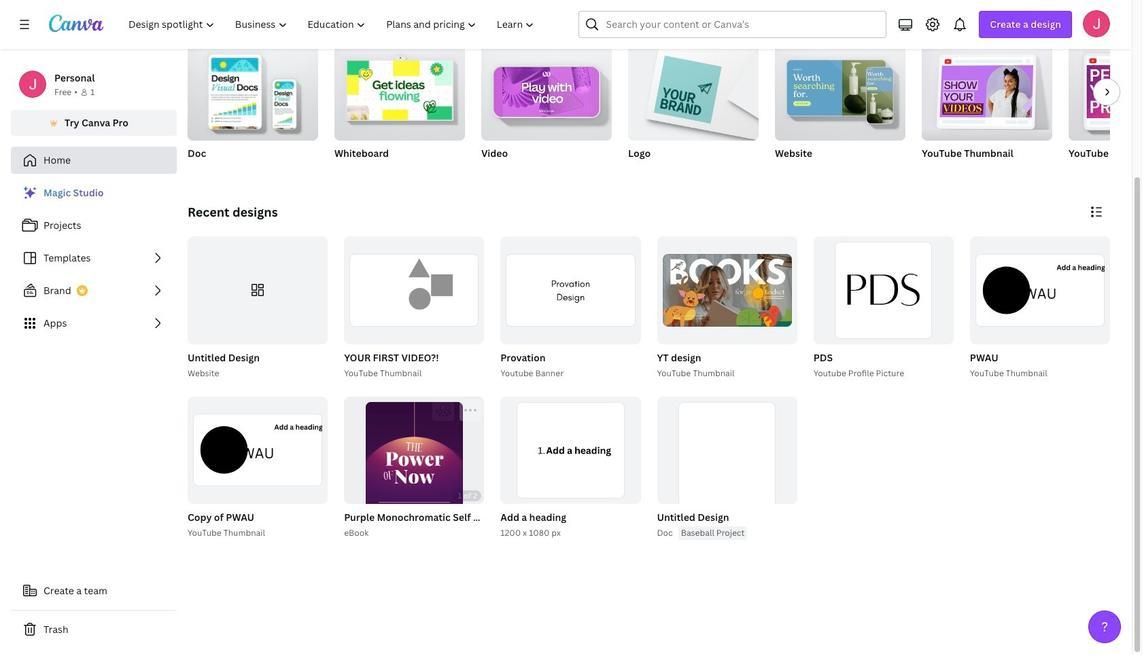 Task type: describe. For each thing, give the bounding box(es) containing it.
james peterson image
[[1083, 10, 1111, 37]]

top level navigation element
[[120, 11, 546, 38]]



Task type: locate. For each thing, give the bounding box(es) containing it.
list
[[11, 180, 177, 337]]

None search field
[[579, 11, 887, 38]]

Search search field
[[606, 12, 860, 37]]

group
[[188, 37, 318, 178], [188, 37, 318, 141], [335, 37, 465, 178], [335, 37, 465, 141], [482, 37, 612, 178], [482, 37, 612, 141], [628, 37, 759, 178], [628, 37, 759, 141], [775, 37, 906, 178], [775, 37, 906, 141], [922, 37, 1053, 178], [922, 37, 1053, 141], [1069, 43, 1143, 178], [1069, 43, 1143, 141], [185, 237, 328, 381], [342, 237, 484, 381], [498, 237, 641, 381], [501, 237, 641, 345], [655, 237, 798, 381], [657, 237, 798, 345], [811, 237, 954, 381], [814, 237, 954, 345], [968, 237, 1111, 381], [970, 237, 1111, 345], [185, 397, 328, 541], [342, 397, 551, 557], [344, 397, 484, 557], [498, 397, 641, 541], [501, 397, 641, 505], [655, 397, 798, 541], [657, 397, 798, 540]]



Task type: vqa. For each thing, say whether or not it's contained in the screenshot.
Search search field
yes



